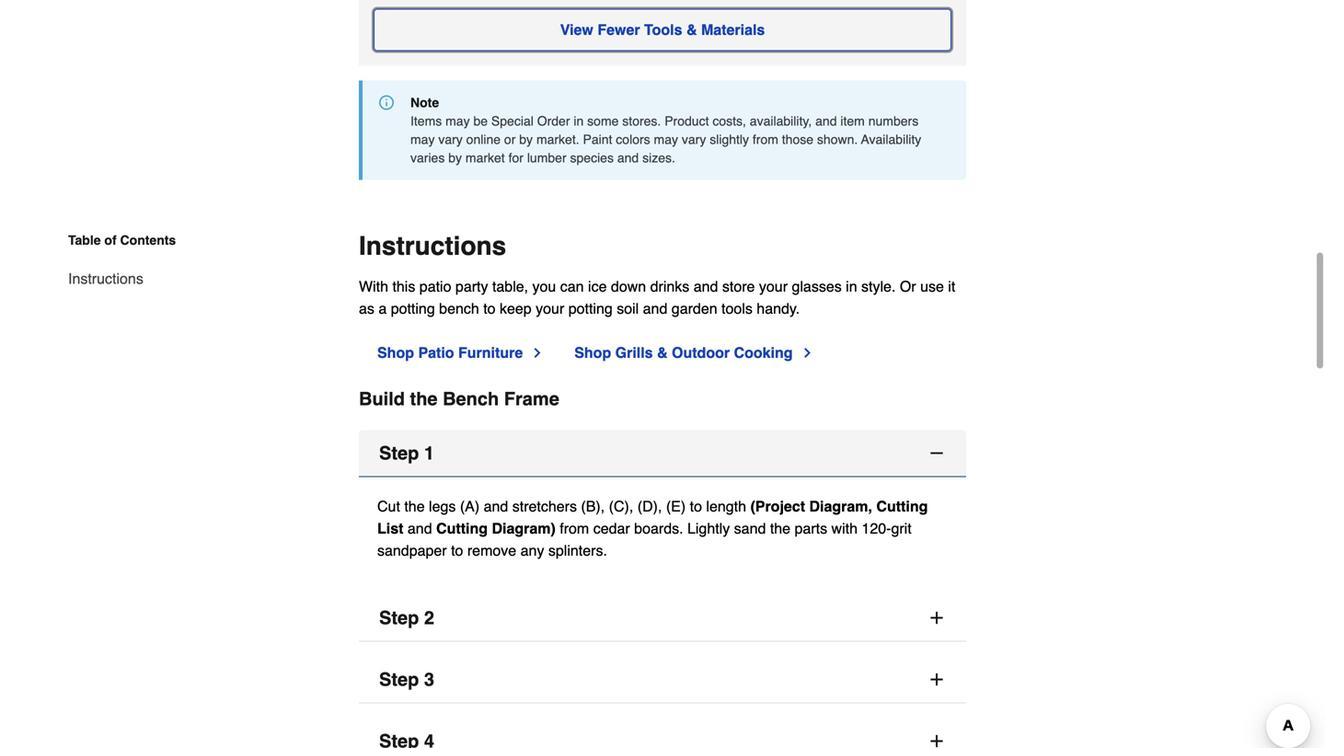 Task type: vqa. For each thing, say whether or not it's contained in the screenshot.
Fire Safety link
no



Task type: describe. For each thing, give the bounding box(es) containing it.
0 horizontal spatial may
[[410, 132, 435, 147]]

any
[[520, 542, 544, 559]]

step for step 3
[[379, 669, 419, 690]]

patio
[[419, 278, 451, 295]]

view
[[560, 21, 593, 38]]

stores.
[[622, 114, 661, 128]]

shop patio furniture
[[377, 344, 523, 361]]

(project
[[750, 498, 805, 515]]

diagram,
[[809, 498, 872, 515]]

style.
[[861, 278, 896, 295]]

tools
[[644, 21, 682, 38]]

availability,
[[750, 114, 812, 128]]

product
[[665, 114, 709, 128]]

order
[[537, 114, 570, 128]]

cedar
[[593, 520, 630, 537]]

shop grills & outdoor cooking
[[574, 344, 793, 361]]

build the bench frame
[[359, 388, 559, 409]]

step for step 2
[[379, 607, 419, 628]]

shop grills & outdoor cooking link
[[574, 342, 815, 364]]

minus image
[[928, 444, 946, 462]]

be
[[473, 114, 488, 128]]

species
[[570, 150, 614, 165]]

(c),
[[609, 498, 633, 515]]

shop patio furniture link
[[377, 342, 545, 364]]

lightly
[[687, 520, 730, 537]]

view fewer tools & materials
[[560, 21, 765, 38]]

1
[[424, 442, 434, 464]]

this
[[392, 278, 415, 295]]

availability
[[861, 132, 921, 147]]

in inside note items may be special order in some stores. product costs, availability, and item numbers may vary online or by market. paint colors may vary slightly from those shown. availability varies by market for lumber species and sizes.
[[574, 114, 584, 128]]

store
[[722, 278, 755, 295]]

120-
[[862, 520, 891, 537]]

0 vertical spatial by
[[519, 132, 533, 147]]

it
[[948, 278, 955, 295]]

plus image for step 2
[[928, 609, 946, 627]]

(project diagram, cutting list
[[377, 498, 928, 537]]

market
[[466, 150, 505, 165]]

cutting inside (project diagram, cutting list
[[876, 498, 928, 515]]

1 horizontal spatial instructions
[[359, 231, 506, 261]]

contents
[[120, 233, 176, 248]]

splinters.
[[548, 542, 607, 559]]

step for step 1
[[379, 442, 419, 464]]

sand
[[734, 520, 766, 537]]

with
[[831, 520, 858, 537]]

the for build
[[410, 388, 438, 409]]

boards.
[[634, 520, 683, 537]]

from cedar boards. lightly sand the parts with 120-grit sandpaper to remove any splinters.
[[377, 520, 912, 559]]

drinks
[[650, 278, 689, 295]]

1 vertical spatial your
[[536, 300, 564, 317]]

sandpaper
[[377, 542, 447, 559]]

step 3 button
[[359, 656, 966, 703]]

as
[[359, 300, 374, 317]]

step 2
[[379, 607, 434, 628]]

table of contents
[[68, 233, 176, 248]]

diagram)
[[492, 520, 556, 537]]

step 2 button
[[359, 595, 966, 642]]

step 1 button
[[359, 430, 966, 477]]

cooking
[[734, 344, 793, 361]]

keep
[[500, 300, 532, 317]]

materials
[[701, 21, 765, 38]]

paint
[[583, 132, 612, 147]]

sizes.
[[642, 150, 675, 165]]

you
[[532, 278, 556, 295]]

party
[[455, 278, 488, 295]]

frame
[[504, 388, 559, 409]]

outdoor
[[672, 344, 730, 361]]

legs
[[429, 498, 456, 515]]

shop for shop grills & outdoor cooking
[[574, 344, 611, 361]]

lumber
[[527, 150, 566, 165]]

(a)
[[460, 498, 480, 515]]

grills
[[615, 344, 653, 361]]

remove
[[467, 542, 516, 559]]

market.
[[536, 132, 579, 147]]

1 vertical spatial cutting
[[436, 520, 488, 537]]

parts
[[795, 520, 827, 537]]

and down drinks
[[643, 300, 667, 317]]

ice
[[588, 278, 607, 295]]

from inside from cedar boards. lightly sand the parts with 120-grit sandpaper to remove any splinters.
[[560, 520, 589, 537]]

shop for shop patio furniture
[[377, 344, 414, 361]]

a
[[378, 300, 387, 317]]

list
[[377, 520, 403, 537]]

shown.
[[817, 132, 858, 147]]

0 horizontal spatial by
[[448, 150, 462, 165]]

and up sandpaper
[[408, 520, 432, 537]]

bench
[[439, 300, 479, 317]]

build
[[359, 388, 405, 409]]

colors
[[616, 132, 650, 147]]



Task type: locate. For each thing, give the bounding box(es) containing it.
step inside step 3 button
[[379, 669, 419, 690]]

1 chevron right image from the left
[[530, 345, 545, 360]]

may
[[445, 114, 470, 128], [410, 132, 435, 147], [654, 132, 678, 147]]

0 vertical spatial to
[[483, 300, 496, 317]]

cutting down (a)
[[436, 520, 488, 537]]

glasses
[[792, 278, 842, 295]]

2 vary from the left
[[682, 132, 706, 147]]

from
[[753, 132, 778, 147], [560, 520, 589, 537]]

soil
[[617, 300, 639, 317]]

length
[[706, 498, 746, 515]]

1 horizontal spatial potting
[[568, 300, 613, 317]]

0 horizontal spatial chevron right image
[[530, 345, 545, 360]]

chevron right image inside the shop grills & outdoor cooking link
[[800, 345, 815, 360]]

grit
[[891, 520, 912, 537]]

instructions
[[359, 231, 506, 261], [68, 270, 143, 287]]

1 vertical spatial in
[[846, 278, 857, 295]]

your
[[759, 278, 788, 295], [536, 300, 564, 317]]

chevron right image for shop patio furniture
[[530, 345, 545, 360]]

down
[[611, 278, 646, 295]]

table,
[[492, 278, 528, 295]]

0 horizontal spatial shop
[[377, 344, 414, 361]]

1 horizontal spatial cutting
[[876, 498, 928, 515]]

of
[[104, 233, 117, 248]]

by right or
[[519, 132, 533, 147]]

plus image inside step 3 button
[[928, 670, 946, 689]]

potting down ice
[[568, 300, 613, 317]]

the down (project
[[770, 520, 790, 537]]

may down items
[[410, 132, 435, 147]]

1 vertical spatial the
[[404, 498, 425, 515]]

potting
[[391, 300, 435, 317], [568, 300, 613, 317]]

to down and cutting diagram)
[[451, 542, 463, 559]]

fewer
[[597, 21, 640, 38]]

2 horizontal spatial may
[[654, 132, 678, 147]]

online
[[466, 132, 501, 147]]

instructions link
[[68, 257, 143, 290]]

1 horizontal spatial from
[[753, 132, 778, 147]]

3 step from the top
[[379, 669, 419, 690]]

1 step from the top
[[379, 442, 419, 464]]

1 shop from the left
[[377, 344, 414, 361]]

slightly
[[710, 132, 749, 147]]

by
[[519, 132, 533, 147], [448, 150, 462, 165]]

info image
[[379, 95, 394, 110]]

stretchers
[[512, 498, 577, 515]]

0 vertical spatial step
[[379, 442, 419, 464]]

in left "style."
[[846, 278, 857, 295]]

costs,
[[713, 114, 746, 128]]

0 vertical spatial plus image
[[928, 609, 946, 627]]

0 horizontal spatial your
[[536, 300, 564, 317]]

1 horizontal spatial in
[[846, 278, 857, 295]]

garden
[[672, 300, 717, 317]]

step left 3
[[379, 669, 419, 690]]

1 vertical spatial from
[[560, 520, 589, 537]]

numbers
[[868, 114, 918, 128]]

1 vertical spatial plus image
[[928, 670, 946, 689]]

1 horizontal spatial vary
[[682, 132, 706, 147]]

and up garden
[[694, 278, 718, 295]]

shop left patio
[[377, 344, 414, 361]]

the inside from cedar boards. lightly sand the parts with 120-grit sandpaper to remove any splinters.
[[770, 520, 790, 537]]

shop
[[377, 344, 414, 361], [574, 344, 611, 361]]

from down availability,
[[753, 132, 778, 147]]

0 vertical spatial &
[[686, 21, 697, 38]]

2 plus image from the top
[[928, 670, 946, 689]]

your down you
[[536, 300, 564, 317]]

by right varies
[[448, 150, 462, 165]]

2 vertical spatial the
[[770, 520, 790, 537]]

1 horizontal spatial your
[[759, 278, 788, 295]]

plus image for step 3
[[928, 670, 946, 689]]

chevron right image inside shop patio furniture link
[[530, 345, 545, 360]]

tools
[[721, 300, 753, 317]]

1 vertical spatial instructions
[[68, 270, 143, 287]]

step inside step 2 button
[[379, 607, 419, 628]]

instructions inside table of contents element
[[68, 270, 143, 287]]

table
[[68, 233, 101, 248]]

& right grills
[[657, 344, 668, 361]]

the
[[410, 388, 438, 409], [404, 498, 425, 515], [770, 520, 790, 537]]

2 horizontal spatial to
[[690, 498, 702, 515]]

0 horizontal spatial &
[[657, 344, 668, 361]]

in inside with this patio party table, you can ice down drinks and store your glasses in style. or use it as a potting bench to keep your potting soil and garden tools handy.
[[846, 278, 857, 295]]

and down colors
[[617, 150, 639, 165]]

0 horizontal spatial potting
[[391, 300, 435, 317]]

2
[[424, 607, 434, 628]]

0 horizontal spatial cutting
[[436, 520, 488, 537]]

step 1
[[379, 442, 434, 464]]

your up the handy.
[[759, 278, 788, 295]]

from inside note items may be special order in some stores. product costs, availability, and item numbers may vary online or by market. paint colors may vary slightly from those shown. availability varies by market for lumber species and sizes.
[[753, 132, 778, 147]]

1 horizontal spatial may
[[445, 114, 470, 128]]

(e)
[[666, 498, 686, 515]]

and up and cutting diagram)
[[484, 498, 508, 515]]

the right cut
[[404, 498, 425, 515]]

items
[[410, 114, 442, 128]]

varies
[[410, 150, 445, 165]]

0 vertical spatial instructions
[[359, 231, 506, 261]]

from up splinters.
[[560, 520, 589, 537]]

1 vertical spatial &
[[657, 344, 668, 361]]

1 horizontal spatial chevron right image
[[800, 345, 815, 360]]

step left 1 in the bottom of the page
[[379, 442, 419, 464]]

1 potting from the left
[[391, 300, 435, 317]]

vary down product
[[682, 132, 706, 147]]

2 step from the top
[[379, 607, 419, 628]]

plus image
[[928, 732, 946, 748]]

2 chevron right image from the left
[[800, 345, 815, 360]]

(d),
[[637, 498, 662, 515]]

some
[[587, 114, 619, 128]]

to inside from cedar boards. lightly sand the parts with 120-grit sandpaper to remove any splinters.
[[451, 542, 463, 559]]

note
[[410, 95, 439, 110]]

and
[[815, 114, 837, 128], [617, 150, 639, 165], [694, 278, 718, 295], [643, 300, 667, 317], [484, 498, 508, 515], [408, 520, 432, 537]]

cutting up grit
[[876, 498, 928, 515]]

for
[[508, 150, 523, 165]]

1 vertical spatial by
[[448, 150, 462, 165]]

0 horizontal spatial instructions
[[68, 270, 143, 287]]

special
[[491, 114, 534, 128]]

table of contents element
[[53, 231, 176, 290]]

or
[[504, 132, 516, 147]]

& right tools
[[686, 21, 697, 38]]

to
[[483, 300, 496, 317], [690, 498, 702, 515], [451, 542, 463, 559]]

and up the shown. at the top right of page
[[815, 114, 837, 128]]

step left 2
[[379, 607, 419, 628]]

0 vertical spatial the
[[410, 388, 438, 409]]

with this patio party table, you can ice down drinks and store your glasses in style. or use it as a potting bench to keep your potting soil and garden tools handy.
[[359, 278, 955, 317]]

the right build at the left bottom of page
[[410, 388, 438, 409]]

use
[[920, 278, 944, 295]]

to left keep
[[483, 300, 496, 317]]

2 vertical spatial step
[[379, 669, 419, 690]]

potting down this
[[391, 300, 435, 317]]

can
[[560, 278, 584, 295]]

chevron right image right "cooking"
[[800, 345, 815, 360]]

&
[[686, 21, 697, 38], [657, 344, 668, 361]]

2 potting from the left
[[568, 300, 613, 317]]

step inside step 1 button
[[379, 442, 419, 464]]

cut the legs (a) and stretchers (b), (c), (d), (e) to length
[[377, 498, 750, 515]]

vary up varies
[[438, 132, 463, 147]]

0 horizontal spatial to
[[451, 542, 463, 559]]

and cutting diagram)
[[408, 520, 560, 537]]

or
[[900, 278, 916, 295]]

chevron right image for shop grills & outdoor cooking
[[800, 345, 815, 360]]

may left be
[[445, 114, 470, 128]]

instructions down of
[[68, 270, 143, 287]]

note items may be special order in some stores. product costs, availability, and item numbers may vary online or by market. paint colors may vary slightly from those shown. availability varies by market for lumber species and sizes.
[[410, 95, 921, 165]]

in left some
[[574, 114, 584, 128]]

plus image inside step 2 button
[[928, 609, 946, 627]]

1 horizontal spatial shop
[[574, 344, 611, 361]]

0 horizontal spatial vary
[[438, 132, 463, 147]]

0 vertical spatial cutting
[[876, 498, 928, 515]]

furniture
[[458, 344, 523, 361]]

0 vertical spatial your
[[759, 278, 788, 295]]

1 horizontal spatial by
[[519, 132, 533, 147]]

handy.
[[757, 300, 800, 317]]

2 vertical spatial to
[[451, 542, 463, 559]]

1 vertical spatial to
[[690, 498, 702, 515]]

to inside with this patio party table, you can ice down drinks and store your glasses in style. or use it as a potting bench to keep your potting soil and garden tools handy.
[[483, 300, 496, 317]]

0 vertical spatial in
[[574, 114, 584, 128]]

the for cut
[[404, 498, 425, 515]]

may up sizes.
[[654, 132, 678, 147]]

chevron right image up frame at the left bottom of page
[[530, 345, 545, 360]]

1 horizontal spatial &
[[686, 21, 697, 38]]

patio
[[418, 344, 454, 361]]

3
[[424, 669, 434, 690]]

cut
[[377, 498, 400, 515]]

instructions up patio
[[359, 231, 506, 261]]

0 horizontal spatial in
[[574, 114, 584, 128]]

shop left grills
[[574, 344, 611, 361]]

those
[[782, 132, 813, 147]]

with
[[359, 278, 388, 295]]

1 vertical spatial step
[[379, 607, 419, 628]]

vary
[[438, 132, 463, 147], [682, 132, 706, 147]]

1 vary from the left
[[438, 132, 463, 147]]

plus image
[[928, 609, 946, 627], [928, 670, 946, 689]]

to right (e)
[[690, 498, 702, 515]]

bench
[[443, 388, 499, 409]]

1 plus image from the top
[[928, 609, 946, 627]]

chevron right image
[[530, 345, 545, 360], [800, 345, 815, 360]]

step
[[379, 442, 419, 464], [379, 607, 419, 628], [379, 669, 419, 690]]

0 horizontal spatial from
[[560, 520, 589, 537]]

1 horizontal spatial to
[[483, 300, 496, 317]]

0 vertical spatial from
[[753, 132, 778, 147]]

2 shop from the left
[[574, 344, 611, 361]]



